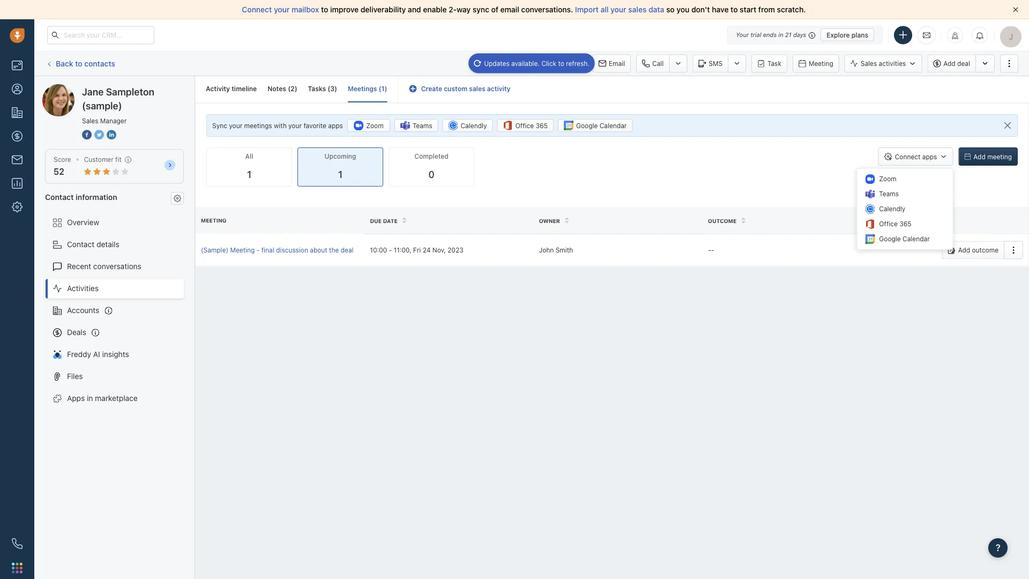 Task type: locate. For each thing, give the bounding box(es) containing it.
connect inside button
[[895, 153, 921, 160]]

jane sampleton (sample) down contacts
[[64, 84, 152, 93]]

0
[[429, 169, 435, 180]]

11:00,
[[394, 246, 412, 254]]

1 horizontal spatial sales
[[629, 5, 647, 14]]

1 horizontal spatial sales
[[861, 60, 877, 67]]

twitter circled image
[[94, 129, 104, 140]]

way
[[457, 5, 471, 14]]

3 ) from the left
[[385, 85, 387, 93]]

add inside add meeting button
[[974, 153, 986, 160]]

0 vertical spatial sales
[[629, 5, 647, 14]]

1 horizontal spatial jane
[[82, 86, 104, 97]]

1 for all
[[247, 169, 252, 180]]

0 vertical spatial sales
[[861, 60, 877, 67]]

0 horizontal spatial google
[[576, 122, 598, 129]]

task button
[[752, 54, 788, 73]]

the
[[329, 246, 339, 254]]

google
[[576, 122, 598, 129], [880, 235, 901, 243]]

fit
[[115, 156, 122, 163]]

email button
[[593, 54, 631, 73]]

accounts
[[67, 306, 99, 315]]

close image
[[1014, 7, 1019, 12]]

sampleton
[[82, 84, 119, 93], [106, 86, 154, 97]]

teams inside button
[[413, 122, 432, 129]]

sampleton inside jane sampleton (sample)
[[106, 86, 154, 97]]

2-
[[449, 5, 457, 14]]

1 horizontal spatial in
[[779, 31, 784, 38]]

add meeting
[[974, 153, 1012, 160]]

1 horizontal spatial deal
[[958, 60, 971, 67]]

1 vertical spatial add
[[974, 153, 986, 160]]

(sample) meeting - final discussion about the deal
[[201, 246, 354, 254]]

) right notes
[[295, 85, 297, 93]]

2 horizontal spatial add
[[974, 153, 986, 160]]

1 vertical spatial sales
[[82, 117, 98, 124]]

1 horizontal spatial 365
[[900, 220, 912, 228]]

add outcome button
[[943, 241, 1004, 259]]

sampleton up manager
[[106, 86, 154, 97]]

ends
[[763, 31, 777, 38]]

0 vertical spatial google
[[576, 122, 598, 129]]

zoom
[[366, 122, 384, 129], [880, 175, 897, 183]]

0 horizontal spatial google calendar
[[576, 122, 627, 129]]

0 horizontal spatial deal
[[341, 246, 354, 254]]

apps
[[328, 122, 343, 129], [923, 153, 938, 160]]

0 horizontal spatial 365
[[536, 122, 548, 129]]

meeting left final
[[230, 246, 255, 254]]

score
[[54, 156, 71, 163]]

1 for upcoming
[[338, 169, 343, 180]]

apps
[[67, 394, 85, 403]]

1 ) from the left
[[295, 85, 297, 93]]

1 horizontal spatial connect
[[895, 153, 921, 160]]

0 horizontal spatial (
[[288, 85, 291, 93]]

your right all
[[611, 5, 627, 14]]

1 horizontal spatial 1
[[338, 169, 343, 180]]

0 horizontal spatial office 365
[[516, 122, 548, 129]]

( right meetings
[[379, 85, 382, 93]]

0 vertical spatial calendar
[[600, 122, 627, 129]]

0 vertical spatial office 365
[[516, 122, 548, 129]]

1 vertical spatial connect
[[895, 153, 921, 160]]

3 ( from the left
[[379, 85, 382, 93]]

add for add outcome
[[959, 246, 971, 254]]

teams up completed
[[413, 122, 432, 129]]

jane sampleton (sample) up manager
[[82, 86, 154, 111]]

to right back
[[75, 59, 82, 68]]

fri
[[413, 246, 421, 254]]

2 horizontal spatial 1
[[382, 85, 385, 93]]

in
[[779, 31, 784, 38], [87, 394, 93, 403]]

4 - from the left
[[711, 246, 714, 254]]

jane inside jane sampleton (sample)
[[82, 86, 104, 97]]

contact up recent
[[67, 240, 95, 249]]

--
[[708, 246, 714, 254]]

linkedin circled image
[[107, 129, 116, 140]]

add inside add outcome button
[[959, 246, 971, 254]]

google inside button
[[576, 122, 598, 129]]

contact down 52 "button"
[[45, 192, 74, 201]]

insights
[[102, 350, 129, 359]]

) right tasks at left top
[[335, 85, 337, 93]]

2 ) from the left
[[335, 85, 337, 93]]

1 - from the left
[[257, 246, 260, 254]]

connect apps button
[[879, 148, 954, 166]]

(sample) inside jane sampleton (sample)
[[82, 100, 122, 111]]

0 vertical spatial zoom
[[366, 122, 384, 129]]

office
[[516, 122, 534, 129], [880, 220, 898, 228]]

in right apps
[[87, 394, 93, 403]]

apps inside button
[[923, 153, 938, 160]]

your right with
[[289, 122, 302, 129]]

0 vertical spatial meeting
[[809, 60, 834, 67]]

deliverability
[[361, 5, 406, 14]]

email
[[609, 60, 625, 67]]

1 vertical spatial google
[[880, 235, 901, 243]]

)
[[295, 85, 297, 93], [335, 85, 337, 93], [385, 85, 387, 93]]

final
[[262, 246, 274, 254]]

( right tasks at left top
[[328, 85, 330, 93]]

sales up facebook circled image
[[82, 117, 98, 124]]

calendar inside button
[[600, 122, 627, 129]]

0 horizontal spatial calendly
[[461, 122, 487, 129]]

1 vertical spatial office
[[880, 220, 898, 228]]

0 horizontal spatial meeting
[[201, 217, 227, 223]]

sales left 'data'
[[629, 5, 647, 14]]

0 horizontal spatial sales
[[82, 117, 98, 124]]

1 vertical spatial (sample)
[[82, 100, 122, 111]]

1 horizontal spatial (
[[328, 85, 330, 93]]

in left 21
[[779, 31, 784, 38]]

2 horizontal spatial (
[[379, 85, 382, 93]]

0 horizontal spatial zoom
[[366, 122, 384, 129]]

( right notes
[[288, 85, 291, 93]]

sales left activities
[[861, 60, 877, 67]]

add outcome
[[959, 246, 999, 254]]

freddy ai insights
[[67, 350, 129, 359]]

1 vertical spatial apps
[[923, 153, 938, 160]]

zoom button
[[347, 119, 390, 132]]

0 vertical spatial add
[[944, 60, 956, 67]]

add inside add deal button
[[944, 60, 956, 67]]

add for add deal
[[944, 60, 956, 67]]

) for notes ( 2 )
[[295, 85, 297, 93]]

0 vertical spatial office
[[516, 122, 534, 129]]

zoom down connect apps dropdown button
[[880, 175, 897, 183]]

sync
[[212, 122, 227, 129]]

meeting down explore
[[809, 60, 834, 67]]

activities
[[67, 284, 99, 293]]

0 horizontal spatial calendar
[[600, 122, 627, 129]]

improve
[[330, 5, 359, 14]]

1 horizontal spatial zoom
[[880, 175, 897, 183]]

2 horizontal spatial )
[[385, 85, 387, 93]]

2 vertical spatial meeting
[[230, 246, 255, 254]]

1 horizontal spatial google calendar
[[880, 235, 930, 243]]

teams down connect apps dropdown button
[[880, 190, 899, 198]]

marketplace
[[95, 394, 138, 403]]

call button
[[637, 54, 669, 73]]

don't
[[692, 5, 710, 14]]

jane down contacts
[[82, 86, 104, 97]]

contact for contact details
[[67, 240, 95, 249]]

) right meetings
[[385, 85, 387, 93]]

calendar
[[600, 122, 627, 129], [903, 235, 930, 243]]

phone element
[[6, 533, 28, 554]]

details
[[97, 240, 119, 249]]

0 horizontal spatial office
[[516, 122, 534, 129]]

2 ( from the left
[[328, 85, 330, 93]]

(sample) up manager
[[121, 84, 152, 93]]

0 vertical spatial calendly
[[461, 122, 487, 129]]

email image
[[923, 31, 931, 40]]

( for 1
[[379, 85, 382, 93]]

outcome
[[708, 218, 737, 224]]

activity
[[206, 85, 230, 93]]

click
[[542, 60, 557, 67]]

ai
[[93, 350, 100, 359]]

0 vertical spatial apps
[[328, 122, 343, 129]]

0 horizontal spatial apps
[[328, 122, 343, 129]]

upcoming
[[325, 153, 356, 160]]

1 horizontal spatial add
[[959, 246, 971, 254]]

0 horizontal spatial sales
[[469, 85, 486, 93]]

sales manager
[[82, 117, 127, 124]]

have
[[712, 5, 729, 14]]

office inside button
[[516, 122, 534, 129]]

0 horizontal spatial 1
[[247, 169, 252, 180]]

jane down back
[[64, 84, 80, 93]]

1 vertical spatial contact
[[67, 240, 95, 249]]

tasks
[[308, 85, 326, 93]]

your
[[274, 5, 290, 14], [611, 5, 627, 14], [229, 122, 242, 129], [289, 122, 302, 129]]

your right sync
[[229, 122, 242, 129]]

sales
[[861, 60, 877, 67], [82, 117, 98, 124]]

notes ( 2 )
[[268, 85, 297, 93]]

(sample) up the sales manager
[[82, 100, 122, 111]]

0 vertical spatial 365
[[536, 122, 548, 129]]

1
[[382, 85, 385, 93], [247, 169, 252, 180], [338, 169, 343, 180]]

0 vertical spatial (sample)
[[121, 84, 152, 93]]

) for meetings ( 1 )
[[385, 85, 387, 93]]

1 horizontal spatial meeting
[[230, 246, 255, 254]]

1 down all
[[247, 169, 252, 180]]

(
[[288, 85, 291, 93], [328, 85, 330, 93], [379, 85, 382, 93]]

0 vertical spatial connect
[[242, 5, 272, 14]]

1 horizontal spatial calendly
[[880, 205, 906, 213]]

(sample)
[[121, 84, 152, 93], [82, 100, 122, 111]]

meetings ( 1 )
[[348, 85, 387, 93]]

1 ( from the left
[[288, 85, 291, 93]]

0 vertical spatial teams
[[413, 122, 432, 129]]

explore
[[827, 31, 850, 39]]

due
[[370, 218, 382, 224]]

1 vertical spatial office 365
[[880, 220, 912, 228]]

contact information
[[45, 192, 117, 201]]

mng settings image
[[174, 195, 181, 202]]

3 - from the left
[[708, 246, 711, 254]]

activity
[[487, 85, 511, 93]]

0 horizontal spatial add
[[944, 60, 956, 67]]

1 vertical spatial in
[[87, 394, 93, 403]]

due date
[[370, 218, 398, 224]]

0 horizontal spatial )
[[295, 85, 297, 93]]

1 vertical spatial calendar
[[903, 235, 930, 243]]

( for 2
[[288, 85, 291, 93]]

1 vertical spatial meeting
[[201, 217, 227, 223]]

1 horizontal spatial office
[[880, 220, 898, 228]]

2 horizontal spatial meeting
[[809, 60, 834, 67]]

1 horizontal spatial calendar
[[903, 235, 930, 243]]

1 horizontal spatial teams
[[880, 190, 899, 198]]

0 horizontal spatial teams
[[413, 122, 432, 129]]

2 vertical spatial add
[[959, 246, 971, 254]]

0 vertical spatial google calendar
[[576, 122, 627, 129]]

sync your meetings with your favorite apps
[[212, 122, 343, 129]]

0 vertical spatial contact
[[45, 192, 74, 201]]

0 horizontal spatial in
[[87, 394, 93, 403]]

zoom down meetings ( 1 )
[[366, 122, 384, 129]]

deal
[[958, 60, 971, 67], [341, 246, 354, 254]]

2023
[[448, 246, 464, 254]]

1 right meetings
[[382, 85, 385, 93]]

0 vertical spatial deal
[[958, 60, 971, 67]]

1 horizontal spatial google
[[880, 235, 901, 243]]

create
[[421, 85, 442, 93]]

1 horizontal spatial )
[[335, 85, 337, 93]]

1 horizontal spatial apps
[[923, 153, 938, 160]]

1 vertical spatial google calendar
[[880, 235, 930, 243]]

nov,
[[433, 246, 446, 254]]

sales left activity
[[469, 85, 486, 93]]

smith
[[556, 246, 573, 254]]

to right mailbox
[[321, 5, 328, 14]]

freshworks switcher image
[[12, 563, 23, 573]]

1 down upcoming
[[338, 169, 343, 180]]

0 horizontal spatial connect
[[242, 5, 272, 14]]

with
[[274, 122, 287, 129]]

1 vertical spatial 365
[[900, 220, 912, 228]]

meeting up (sample)
[[201, 217, 227, 223]]

Search your CRM... text field
[[47, 26, 154, 44]]

phone image
[[12, 538, 23, 549]]



Task type: vqa. For each thing, say whether or not it's contained in the screenshot.


Task type: describe. For each thing, give the bounding box(es) containing it.
trial
[[751, 31, 762, 38]]

sync
[[473, 5, 489, 14]]

activity timeline
[[206, 85, 257, 93]]

timeline
[[232, 85, 257, 93]]

manager
[[100, 117, 127, 124]]

connect your mailbox to improve deliverability and enable 2-way sync of email conversations. import all your sales data so you don't have to start from scratch.
[[242, 5, 806, 14]]

facebook circled image
[[82, 129, 92, 140]]

explore plans link
[[821, 28, 875, 41]]

all
[[245, 153, 253, 160]]

score 52
[[54, 156, 71, 177]]

plans
[[852, 31, 869, 39]]

updates
[[484, 60, 510, 67]]

10:00
[[370, 246, 387, 254]]

freddy
[[67, 350, 91, 359]]

1 vertical spatial calendly
[[880, 205, 906, 213]]

connect apps
[[895, 153, 938, 160]]

to right click on the top of page
[[558, 60, 565, 67]]

meeting inside meeting button
[[809, 60, 834, 67]]

so
[[667, 5, 675, 14]]

activities
[[879, 60, 906, 67]]

import all your sales data link
[[575, 5, 667, 14]]

0 horizontal spatial jane
[[64, 84, 80, 93]]

contact for contact information
[[45, 192, 74, 201]]

zoom inside button
[[366, 122, 384, 129]]

sales activities
[[861, 60, 906, 67]]

back to contacts link
[[45, 55, 116, 72]]

updates available. click to refresh. link
[[469, 53, 595, 73]]

connect for connect apps
[[895, 153, 921, 160]]

add meeting button
[[959, 148, 1018, 166]]

updates available. click to refresh.
[[484, 60, 590, 67]]

connect your mailbox link
[[242, 5, 321, 14]]

calendly inside button
[[461, 122, 487, 129]]

google calendar inside button
[[576, 122, 627, 129]]

call link
[[637, 54, 669, 73]]

52 button
[[54, 167, 64, 177]]

discussion
[[276, 246, 308, 254]]

john
[[539, 246, 554, 254]]

sampleton down contacts
[[82, 84, 119, 93]]

office 365 inside button
[[516, 122, 548, 129]]

create custom sales activity link
[[409, 85, 511, 93]]

google calendar button
[[558, 119, 633, 132]]

john smith
[[539, 246, 573, 254]]

add deal button
[[928, 54, 976, 73]]

deals
[[67, 328, 86, 337]]

enable
[[423, 5, 447, 14]]

meetings
[[348, 85, 377, 93]]

10:00 - 11:00, fri 24 nov, 2023
[[370, 246, 464, 254]]

task
[[768, 60, 782, 67]]

deal inside button
[[958, 60, 971, 67]]

available.
[[512, 60, 540, 67]]

about
[[310, 246, 327, 254]]

365 inside button
[[536, 122, 548, 129]]

and
[[408, 5, 421, 14]]

1 vertical spatial teams
[[880, 190, 899, 198]]

3
[[330, 85, 335, 93]]

add for add meeting
[[974, 153, 986, 160]]

sales for sales manager
[[82, 117, 98, 124]]

notes
[[268, 85, 286, 93]]

your left mailbox
[[274, 5, 290, 14]]

favorite
[[304, 122, 327, 129]]

days
[[794, 31, 807, 38]]

custom
[[444, 85, 468, 93]]

from
[[759, 5, 775, 14]]

52
[[54, 167, 64, 177]]

you
[[677, 5, 690, 14]]

of
[[491, 5, 499, 14]]

connect apps button
[[879, 148, 954, 166]]

refresh.
[[566, 60, 590, 67]]

date
[[383, 218, 398, 224]]

(sample)
[[201, 246, 228, 254]]

1 vertical spatial deal
[[341, 246, 354, 254]]

overview
[[67, 218, 99, 227]]

customer fit
[[84, 156, 122, 163]]

1 vertical spatial sales
[[469, 85, 486, 93]]

recent conversations
[[67, 262, 141, 271]]

data
[[649, 5, 665, 14]]

sms
[[709, 60, 723, 67]]

1 vertical spatial zoom
[[880, 175, 897, 183]]

apps in marketplace
[[67, 394, 138, 403]]

completed
[[415, 153, 449, 160]]

back
[[56, 59, 73, 68]]

explore plans
[[827, 31, 869, 39]]

(sample) meeting - final discussion about the deal link
[[201, 246, 359, 255]]

( for 3
[[328, 85, 330, 93]]

office 365 button
[[497, 119, 554, 132]]

to left start
[[731, 5, 738, 14]]

sms button
[[693, 54, 728, 73]]

conversations
[[93, 262, 141, 271]]

meetings
[[244, 122, 272, 129]]

connect for connect your mailbox to improve deliverability and enable 2-way sync of email conversations. import all your sales data so you don't have to start from scratch.
[[242, 5, 272, 14]]

meeting inside (sample) meeting - final discussion about the deal link
[[230, 246, 255, 254]]

sales for sales activities
[[861, 60, 877, 67]]

outcome
[[973, 246, 999, 254]]

your
[[736, 31, 749, 38]]

) for tasks ( 3 )
[[335, 85, 337, 93]]

recent
[[67, 262, 91, 271]]

0 vertical spatial in
[[779, 31, 784, 38]]

contact details
[[67, 240, 119, 249]]

create custom sales activity
[[421, 85, 511, 93]]

contacts
[[84, 59, 115, 68]]

24
[[423, 246, 431, 254]]

conversations.
[[521, 5, 573, 14]]

1 horizontal spatial office 365
[[880, 220, 912, 228]]

your trial ends in 21 days
[[736, 31, 807, 38]]

2 - from the left
[[389, 246, 392, 254]]



